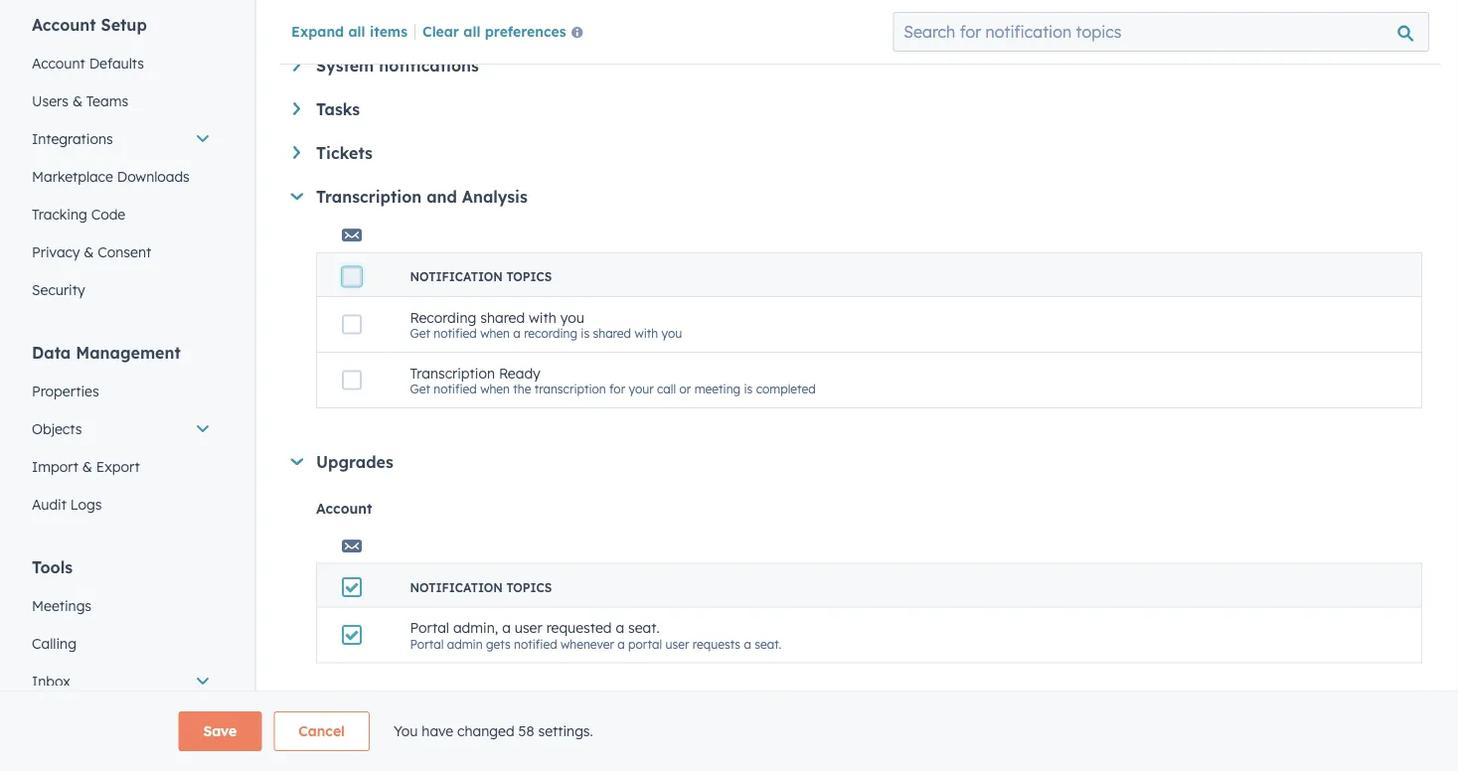 Task type: locate. For each thing, give the bounding box(es) containing it.
notified inside the transcription ready get notified when the transcription for your call or meeting is completed
[[434, 381, 477, 396]]

0 horizontal spatial all
[[348, 22, 365, 40]]

admin,
[[453, 619, 498, 636]]

you
[[560, 308, 584, 326], [661, 326, 682, 341], [702, 746, 726, 763]]

is inside 'recording shared with you get notified when a recording is shared with you'
[[581, 326, 590, 341]]

all
[[348, 22, 365, 40], [463, 22, 481, 40]]

account setup element
[[20, 14, 223, 309]]

1 vertical spatial &
[[84, 244, 94, 261]]

account setup
[[32, 15, 147, 35]]

1 in from the left
[[1032, 746, 1043, 763]]

& right privacy
[[84, 244, 94, 261]]

company.
[[461, 770, 525, 771]]

0 vertical spatial is
[[581, 326, 590, 341]]

tools element
[[20, 557, 223, 771]]

1 horizontal spatial seat.
[[755, 636, 782, 651]]

is right the meeting
[[744, 381, 753, 396]]

cancel button
[[274, 712, 370, 751]]

is right the recording
[[581, 326, 590, 341]]

0 vertical spatial topics
[[506, 269, 552, 284]]

your right 'for'
[[629, 381, 654, 396]]

get
[[410, 326, 430, 341], [410, 381, 430, 396], [316, 746, 340, 763]]

2 in from the left
[[1222, 746, 1234, 763]]

prospect
[[520, 746, 578, 763]]

1 horizontal spatial or
[[679, 381, 691, 396]]

upgrades button
[[290, 452, 1422, 472]]

account defaults link
[[20, 45, 223, 83]]

a inside get notified when a contact or prospect visits your site, so you know when to follow up. contacts are already in hubspot. prospects aren't in your contacts, but can often be identified by company.
[[437, 746, 445, 763]]

when inside 'recording shared with you get notified when a recording is shared with you'
[[480, 326, 510, 341]]

with up ready
[[529, 308, 556, 326]]

security link
[[20, 271, 223, 309]]

caret image inside website visits dropdown button
[[291, 713, 303, 720]]

account
[[32, 15, 96, 35], [32, 55, 85, 72], [316, 500, 372, 517]]

when up identified
[[398, 746, 433, 763]]

account up 'users'
[[32, 55, 85, 72]]

0 vertical spatial notification
[[410, 269, 503, 284]]

caret image inside upgrades dropdown button
[[291, 458, 303, 465]]

user right the gets
[[515, 619, 542, 636]]

shared up the transcription ready get notified when the transcription for your call or meeting is completed
[[593, 326, 631, 341]]

your left site,
[[619, 746, 649, 763]]

is
[[581, 326, 590, 341], [744, 381, 753, 396]]

0 horizontal spatial visits
[[384, 707, 426, 727]]

notified left ready
[[434, 381, 477, 396]]

visits up identified
[[384, 707, 426, 727]]

recording shared with you get notified when a recording is shared with you
[[410, 308, 682, 341]]

1 vertical spatial is
[[744, 381, 753, 396]]

expand
[[291, 22, 344, 40]]

notification topics up recording
[[410, 269, 552, 284]]

& right 'users'
[[72, 92, 82, 110]]

1 notification from the top
[[410, 269, 503, 284]]

when inside the transcription ready get notified when the transcription for your call or meeting is completed
[[480, 381, 510, 396]]

1 portal from the top
[[410, 619, 449, 636]]

a
[[513, 326, 521, 341], [502, 619, 511, 636], [616, 619, 624, 636], [618, 636, 625, 651], [744, 636, 751, 651], [437, 746, 445, 763]]

or up company.
[[503, 746, 517, 763]]

inbox
[[32, 673, 70, 690]]

2 notification from the top
[[410, 580, 503, 595]]

0 vertical spatial or
[[679, 381, 691, 396]]

items
[[370, 22, 408, 40]]

teams
[[86, 92, 128, 110]]

& left export
[[82, 458, 92, 476]]

downloads
[[117, 168, 190, 185]]

1 horizontal spatial all
[[463, 22, 481, 40]]

import
[[32, 458, 78, 476]]

0 horizontal spatial user
[[515, 619, 542, 636]]

transcription
[[535, 381, 606, 396]]

2 all from the left
[[463, 22, 481, 40]]

1 vertical spatial transcription
[[410, 364, 495, 381]]

account for account defaults
[[32, 55, 85, 72]]

when up ready
[[480, 326, 510, 341]]

seat. right whenever
[[628, 619, 660, 636]]

up.
[[867, 746, 886, 763]]

visits down settings.
[[582, 746, 615, 763]]

caret image inside transcription and analysis dropdown button
[[291, 193, 303, 200]]

1 horizontal spatial you
[[661, 326, 682, 341]]

1 vertical spatial notification
[[410, 580, 503, 595]]

notification up the "admin,"
[[410, 580, 503, 595]]

transcription and analysis
[[316, 187, 528, 207]]

users & teams link
[[20, 83, 223, 120]]

notified right the gets
[[514, 636, 557, 651]]

& inside data management element
[[82, 458, 92, 476]]

have
[[422, 723, 453, 740]]

0 vertical spatial &
[[72, 92, 82, 110]]

1 vertical spatial topics
[[506, 580, 552, 595]]

caret image
[[293, 102, 300, 115]]

2 vertical spatial &
[[82, 458, 92, 476]]

caret image inside system notifications dropdown button
[[293, 59, 300, 71]]

1 all from the left
[[348, 22, 365, 40]]

portal left the "admin,"
[[410, 619, 449, 636]]

1 vertical spatial account
[[32, 55, 85, 72]]

notified left the recording
[[434, 326, 477, 341]]

0 horizontal spatial you
[[560, 308, 584, 326]]

in right already
[[1032, 746, 1043, 763]]

2 vertical spatial get
[[316, 746, 340, 763]]

for
[[609, 381, 625, 396]]

data management element
[[20, 342, 223, 524]]

0 vertical spatial notification topics
[[410, 269, 552, 284]]

privacy
[[32, 244, 80, 261]]

transcription inside the transcription ready get notified when the transcription for your call or meeting is completed
[[410, 364, 495, 381]]

0 horizontal spatial or
[[503, 746, 517, 763]]

all inside button
[[463, 22, 481, 40]]

1 vertical spatial or
[[503, 746, 517, 763]]

1 notification topics from the top
[[410, 269, 552, 284]]

or
[[679, 381, 691, 396], [503, 746, 517, 763]]

0 horizontal spatial seat.
[[628, 619, 660, 636]]

account defaults
[[32, 55, 144, 72]]

with up the transcription ready get notified when the transcription for your call or meeting is completed
[[635, 326, 658, 341]]

whenever
[[561, 636, 614, 651]]

notification
[[410, 269, 503, 284], [410, 580, 503, 595]]

account up account defaults on the left top of page
[[32, 15, 96, 35]]

privacy & consent link
[[20, 234, 223, 271]]

1 horizontal spatial is
[[744, 381, 753, 396]]

1 horizontal spatial in
[[1222, 746, 1234, 763]]

user
[[515, 619, 542, 636], [665, 636, 689, 651]]

when left the
[[480, 381, 510, 396]]

requested
[[546, 619, 612, 636]]

topics up requested
[[506, 580, 552, 595]]

seat. right requests
[[755, 636, 782, 651]]

contacts,
[[1271, 746, 1331, 763]]

1 vertical spatial get
[[410, 381, 430, 396]]

transcription down tickets
[[316, 187, 422, 207]]

so
[[683, 746, 698, 763]]

properties
[[32, 383, 99, 400]]

notified inside portal admin, a user requested a seat. portal admin gets notified whenever a portal user requests a seat.
[[514, 636, 557, 651]]

tickets
[[316, 143, 373, 163]]

Search for notification topics search field
[[893, 12, 1429, 52]]

transcription ready get notified when the transcription for your call or meeting is completed
[[410, 364, 816, 396]]

in right aren't
[[1222, 746, 1234, 763]]

you up call
[[661, 326, 682, 341]]

website visits button
[[290, 707, 1422, 727]]

visits inside get notified when a contact or prospect visits your site, so you know when to follow up. contacts are already in hubspot. prospects aren't in your contacts, but can often be identified by company.
[[582, 746, 615, 763]]

1 vertical spatial visits
[[582, 746, 615, 763]]

0 vertical spatial visits
[[384, 707, 426, 727]]

privacy & consent
[[32, 244, 151, 261]]

ready
[[499, 364, 541, 381]]

clear all preferences button
[[422, 21, 591, 44]]

0 horizontal spatial is
[[581, 326, 590, 341]]

all for expand
[[348, 22, 365, 40]]

or inside get notified when a contact or prospect visits your site, so you know when to follow up. contacts are already in hubspot. prospects aren't in your contacts, but can often be identified by company.
[[503, 746, 517, 763]]

tracking code link
[[20, 196, 223, 234]]

account down upgrades
[[316, 500, 372, 517]]

your left contacts,
[[1237, 746, 1267, 763]]

caret image for transcription and analysis
[[291, 193, 303, 200]]

settings.
[[538, 723, 593, 740]]

user right portal
[[665, 636, 689, 651]]

logs
[[70, 496, 102, 513]]

2 horizontal spatial you
[[702, 746, 726, 763]]

code
[[91, 206, 125, 223]]

caret image for system notifications
[[293, 59, 300, 71]]

all left items
[[348, 22, 365, 40]]

or right call
[[679, 381, 691, 396]]

notified
[[434, 326, 477, 341], [434, 381, 477, 396], [514, 636, 557, 651], [344, 746, 394, 763]]

notification topics up the "admin,"
[[410, 580, 552, 595]]

notification up recording
[[410, 269, 503, 284]]

topics up 'recording shared with you get notified when a recording is shared with you'
[[506, 269, 552, 284]]

0 vertical spatial account
[[32, 15, 96, 35]]

contact
[[449, 746, 499, 763]]

transcription
[[316, 187, 422, 207], [410, 364, 495, 381]]

security
[[32, 281, 85, 299]]

but
[[1335, 746, 1357, 763]]

notified inside get notified when a contact or prospect visits your site, so you know when to follow up. contacts are already in hubspot. prospects aren't in your contacts, but can often be identified by company.
[[344, 746, 394, 763]]

inbox button
[[20, 663, 223, 701]]

1 vertical spatial notification topics
[[410, 580, 552, 595]]

transcription down recording
[[410, 364, 495, 381]]

you
[[394, 723, 418, 740]]

1 horizontal spatial visits
[[582, 746, 615, 763]]

you right so
[[702, 746, 726, 763]]

0 vertical spatial get
[[410, 326, 430, 341]]

system notifications
[[316, 56, 479, 76]]

and
[[427, 187, 457, 207]]

you inside get notified when a contact or prospect visits your site, so you know when to follow up. contacts are already in hubspot. prospects aren't in your contacts, but can often be identified by company.
[[702, 746, 726, 763]]

caret image
[[293, 59, 300, 71], [293, 146, 300, 159], [291, 193, 303, 200], [291, 458, 303, 465], [291, 713, 303, 720]]

shared up ready
[[480, 308, 525, 326]]

setup
[[101, 15, 147, 35]]

portal left admin
[[410, 636, 444, 651]]

&
[[72, 92, 82, 110], [84, 244, 94, 261], [82, 458, 92, 476]]

call
[[657, 381, 676, 396]]

identified
[[375, 770, 437, 771]]

notified up be
[[344, 746, 394, 763]]

caret image inside tickets dropdown button
[[293, 146, 300, 159]]

0 vertical spatial transcription
[[316, 187, 422, 207]]

save button
[[178, 712, 262, 751]]

calling
[[32, 635, 76, 653]]

& for export
[[82, 458, 92, 476]]

0 horizontal spatial in
[[1032, 746, 1043, 763]]

you up "transcription"
[[560, 308, 584, 326]]

your inside the transcription ready get notified when the transcription for your call or meeting is completed
[[629, 381, 654, 396]]

prospects
[[1112, 746, 1177, 763]]

transcription for transcription ready get notified when the transcription for your call or meeting is completed
[[410, 364, 495, 381]]

all right "clear"
[[463, 22, 481, 40]]

tracking
[[32, 206, 87, 223]]



Task type: vqa. For each thing, say whether or not it's contained in the screenshot.
the topics
yes



Task type: describe. For each thing, give the bounding box(es) containing it.
1 horizontal spatial user
[[665, 636, 689, 651]]

transcription and analysis button
[[290, 187, 1422, 207]]

transcription for transcription and analysis
[[316, 187, 422, 207]]

portal
[[628, 636, 662, 651]]

site,
[[652, 746, 679, 763]]

to
[[807, 746, 820, 763]]

2 vertical spatial account
[[316, 500, 372, 517]]

caret image for website visits
[[291, 713, 303, 720]]

integrations
[[32, 130, 113, 148]]

are
[[953, 746, 975, 763]]

clear
[[422, 22, 459, 40]]

completed
[[756, 381, 816, 396]]

expand all items button
[[291, 22, 408, 40]]

users
[[32, 92, 69, 110]]

0 horizontal spatial shared
[[480, 308, 525, 326]]

often
[[316, 770, 350, 771]]

account for account setup
[[32, 15, 96, 35]]

cancel
[[298, 723, 345, 740]]

website visits
[[316, 707, 426, 727]]

requests
[[693, 636, 741, 651]]

get inside the transcription ready get notified when the transcription for your call or meeting is completed
[[410, 381, 430, 396]]

users & teams
[[32, 92, 128, 110]]

2 portal from the top
[[410, 636, 444, 651]]

aren't
[[1181, 746, 1218, 763]]

marketplace
[[32, 168, 113, 185]]

save
[[203, 723, 237, 740]]

clear all preferences
[[422, 22, 566, 40]]

data management
[[32, 343, 181, 363]]

1 horizontal spatial with
[[635, 326, 658, 341]]

marketplace downloads
[[32, 168, 190, 185]]

know
[[730, 746, 764, 763]]

already
[[979, 746, 1028, 763]]

system
[[316, 56, 374, 76]]

tasks button
[[293, 99, 1422, 119]]

tools
[[32, 558, 73, 578]]

2 notification topics from the top
[[410, 580, 552, 595]]

objects
[[32, 420, 82, 438]]

all for clear
[[463, 22, 481, 40]]

audit
[[32, 496, 67, 513]]

integrations button
[[20, 120, 223, 158]]

1 horizontal spatial shared
[[593, 326, 631, 341]]

tracking code
[[32, 206, 125, 223]]

follow
[[824, 746, 863, 763]]

changed
[[457, 723, 515, 740]]

& for teams
[[72, 92, 82, 110]]

a inside 'recording shared with you get notified when a recording is shared with you'
[[513, 326, 521, 341]]

0 horizontal spatial with
[[529, 308, 556, 326]]

preferences
[[485, 22, 566, 40]]

data
[[32, 343, 71, 363]]

notifications
[[379, 56, 479, 76]]

system notifications button
[[293, 56, 1422, 76]]

notified inside 'recording shared with you get notified when a recording is shared with you'
[[434, 326, 477, 341]]

import & export link
[[20, 448, 223, 486]]

get inside 'recording shared with you get notified when a recording is shared with you'
[[410, 326, 430, 341]]

analysis
[[462, 187, 528, 207]]

upgrades
[[316, 452, 393, 472]]

admin
[[447, 636, 483, 651]]

your for site,
[[619, 746, 649, 763]]

import & export
[[32, 458, 140, 476]]

export
[[96, 458, 140, 476]]

2 topics from the top
[[506, 580, 552, 595]]

your for call
[[629, 381, 654, 396]]

can
[[1361, 746, 1385, 763]]

defaults
[[89, 55, 144, 72]]

expand all items
[[291, 22, 408, 40]]

website
[[316, 707, 379, 727]]

& for consent
[[84, 244, 94, 261]]

recording
[[524, 326, 577, 341]]

you have changed 58 settings.
[[394, 723, 593, 740]]

marketplace downloads link
[[20, 158, 223, 196]]

management
[[76, 343, 181, 363]]

gets
[[486, 636, 511, 651]]

by
[[441, 770, 457, 771]]

tasks
[[316, 99, 360, 119]]

get inside get notified when a contact or prospect visits your site, so you know when to follow up. contacts are already in hubspot. prospects aren't in your contacts, but can often be identified by company.
[[316, 746, 340, 763]]

is inside the transcription ready get notified when the transcription for your call or meeting is completed
[[744, 381, 753, 396]]

properties link
[[20, 373, 223, 411]]

the
[[513, 381, 531, 396]]

objects button
[[20, 411, 223, 448]]

contacts
[[890, 746, 949, 763]]

audit logs
[[32, 496, 102, 513]]

caret image for tickets
[[293, 146, 300, 159]]

when left the to
[[768, 746, 803, 763]]

caret image for upgrades
[[291, 458, 303, 465]]

recording
[[410, 308, 476, 326]]

be
[[354, 770, 371, 771]]

calling link
[[20, 625, 223, 663]]

58
[[518, 723, 534, 740]]

1 topics from the top
[[506, 269, 552, 284]]

meeting
[[695, 381, 741, 396]]

tickets button
[[293, 143, 1422, 163]]

hubspot.
[[1047, 746, 1108, 763]]

or inside the transcription ready get notified when the transcription for your call or meeting is completed
[[679, 381, 691, 396]]



